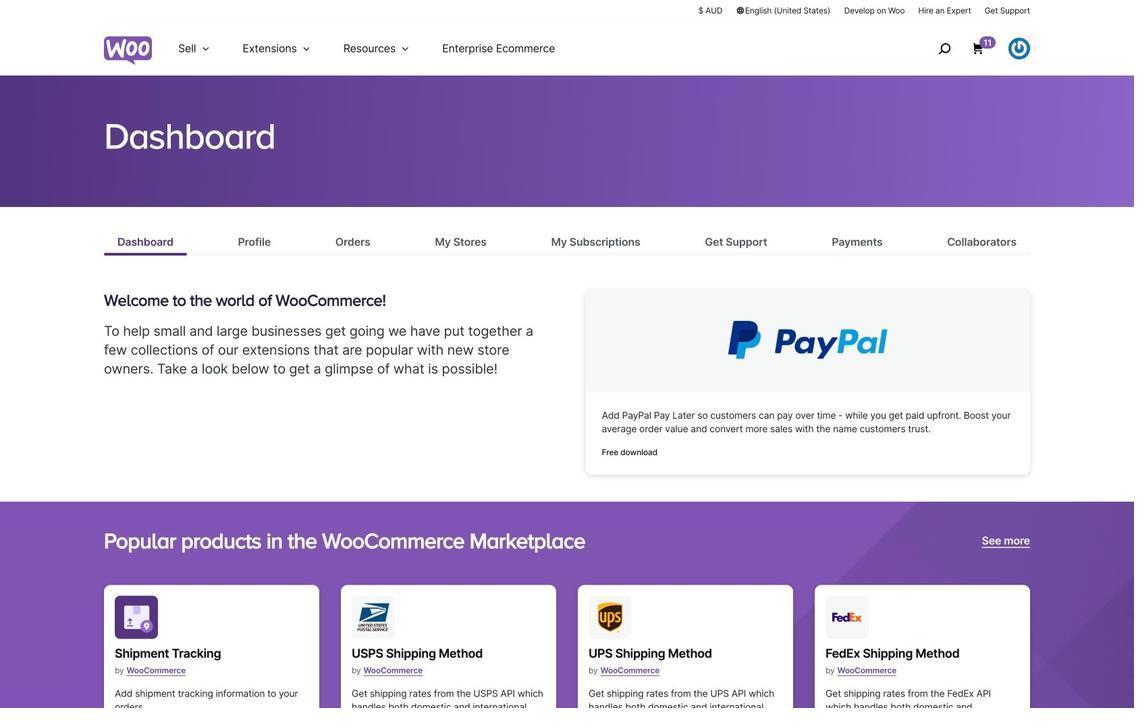 Task type: locate. For each thing, give the bounding box(es) containing it.
search image
[[934, 38, 955, 59]]

service navigation menu element
[[909, 27, 1030, 71]]



Task type: describe. For each thing, give the bounding box(es) containing it.
open account menu image
[[1008, 38, 1030, 59]]



